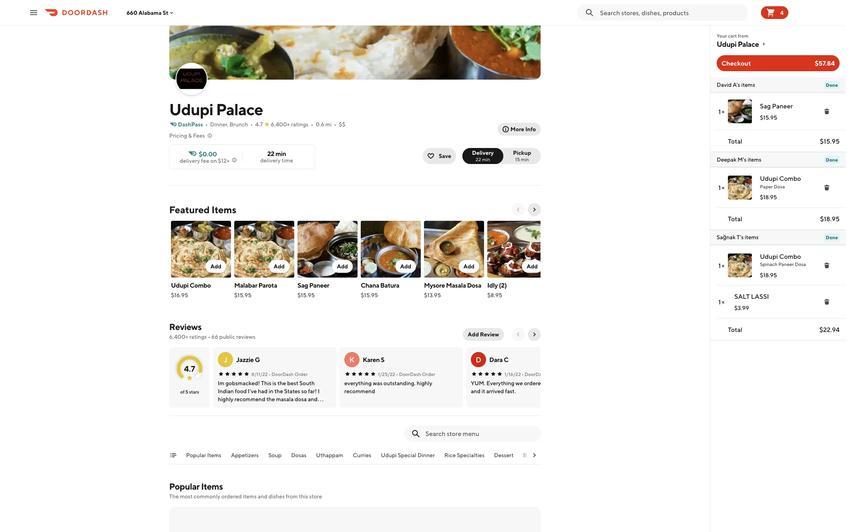 Task type: describe. For each thing, give the bounding box(es) containing it.
malabar parota $15.95
[[234, 282, 277, 299]]

3 total from the top
[[728, 326, 743, 334]]

1 for $15.95
[[719, 108, 721, 115]]

1 for paper dosa
[[719, 184, 721, 192]]

parota
[[258, 282, 277, 289]]

add for batura
[[400, 263, 411, 270]]

• left 0.6 at left
[[311, 121, 313, 128]]

dosa inside mysore masala dosa $13.95
[[467, 282, 481, 289]]

udupi for $16.95
[[171, 282, 188, 289]]

items for featured items
[[212, 204, 236, 215]]

store
[[309, 494, 322, 500]]

udupi combo image for udupi combo paper dosa
[[728, 176, 752, 200]]

$22.94
[[820, 326, 840, 334]]

save
[[439, 153, 451, 159]]

dessert
[[494, 452, 514, 459]]

$16.95
[[171, 292, 188, 299]]

paneer inside udupi combo spinach paneer dosa
[[779, 262, 794, 267]]

k
[[349, 356, 354, 364]]

3 done from the top
[[826, 235, 838, 241]]

combo for paper dosa
[[780, 175, 801, 182]]

deepak m's items
[[717, 156, 762, 163]]

4 1 × from the top
[[719, 298, 725, 306]]

on
[[210, 158, 217, 164]]

masala
[[446, 282, 466, 289]]

featured
[[169, 204, 210, 215]]

pricing
[[169, 132, 187, 139]]

660 alabama st button
[[127, 9, 175, 16]]

22 min delivery time
[[260, 150, 293, 164]]

dosas
[[291, 452, 306, 459]]

add button for (2)
[[522, 260, 543, 273]]

items for popular items the most commonly ordered items and dishes from this store
[[201, 482, 223, 492]]

&
[[188, 132, 192, 139]]

lassi
[[751, 293, 769, 300]]

show menu categories image
[[170, 453, 176, 459]]

popular for popular items
[[186, 452, 206, 459]]

order for j
[[294, 372, 308, 377]]

0 horizontal spatial udupi palace
[[169, 100, 263, 119]]

add for masala
[[463, 263, 474, 270]]

remove sag paneer from order image
[[824, 108, 830, 115]]

checkout
[[722, 59, 751, 67]]

fee
[[201, 158, 209, 164]]

salt lassi
[[735, 293, 769, 300]]

• right brunch
[[251, 121, 253, 128]]

delivery inside 22 min delivery time
[[260, 157, 281, 164]]

sag paneer $15.95
[[297, 282, 329, 299]]

paper
[[760, 184, 773, 189]]

scroll menu navigation right image
[[531, 453, 538, 459]]

add for (2)
[[527, 263, 538, 270]]

dessert button
[[494, 452, 514, 465]]

0 horizontal spatial sag paneer image
[[297, 221, 357, 278]]

dara
[[489, 356, 503, 364]]

4 × from the top
[[722, 298, 725, 306]]

add button for batura
[[395, 260, 416, 273]]

• right 1/16/22
[[522, 372, 524, 377]]

add button for paneer
[[332, 260, 353, 273]]

udupi combo paper dosa
[[760, 175, 801, 189]]

chana
[[361, 282, 379, 289]]

$12+
[[218, 158, 230, 164]]

reviews 6,400+ ratings • 66 public reviews
[[169, 322, 256, 340]]

curries
[[353, 452, 371, 459]]

6,400+ inside 'reviews 6,400+ ratings • 66 public reviews'
[[169, 334, 188, 340]]

soup
[[268, 452, 281, 459]]

0.6
[[316, 121, 324, 128]]

info
[[526, 126, 536, 133]]

$15.95 for chana batura
[[361, 292, 378, 299]]

remove salt lassi from order image
[[824, 299, 830, 305]]

your cart from
[[717, 33, 749, 38]]

done for sag paneer
[[826, 82, 838, 88]]

review
[[480, 331, 499, 338]]

$13.95
[[424, 292, 441, 299]]

1 horizontal spatial udupi palace
[[717, 40, 759, 48]]

• inside 'reviews 6,400+ ratings • 66 public reviews'
[[208, 334, 210, 340]]

$0.00
[[199, 150, 217, 158]]

dashpass •
[[178, 121, 208, 128]]

udupi special dinner
[[381, 452, 435, 459]]

66
[[211, 334, 218, 340]]

1/16/22
[[504, 372, 521, 377]]

this
[[299, 494, 308, 500]]

curries button
[[353, 452, 371, 465]]

remove udupi combo from order image for udupi combo spinach paneer dosa
[[824, 263, 830, 269]]

order methods option group
[[463, 148, 541, 164]]

of
[[180, 389, 184, 395]]

jazzie g
[[236, 356, 260, 364]]

660
[[127, 9, 137, 16]]

0 vertical spatial 4.7
[[255, 121, 263, 128]]

$15.95 for malabar parota
[[234, 292, 251, 299]]

karen
[[363, 356, 380, 364]]

a's
[[733, 82, 740, 88]]

popular items
[[186, 452, 221, 459]]

popular items the most commonly ordered items and dishes from this store
[[169, 482, 322, 500]]

• doordash order for j
[[268, 372, 308, 377]]

5
[[185, 389, 188, 395]]

your
[[717, 33, 727, 38]]

0 horizontal spatial delivery
[[180, 158, 200, 164]]

combo for udupi combo
[[190, 282, 211, 289]]

idly (2) $8.95
[[487, 282, 507, 299]]

beverages button
[[523, 452, 550, 465]]

0 horizontal spatial palace
[[216, 100, 263, 119]]

dinner,
[[210, 121, 228, 128]]

mysore
[[424, 282, 445, 289]]

next image
[[531, 332, 538, 338]]

$15.95 for sag paneer
[[297, 292, 315, 299]]

fees
[[193, 132, 205, 139]]

• doordash order for k
[[396, 372, 435, 377]]

dosa inside udupi combo paper dosa
[[774, 184, 785, 189]]

save button
[[423, 148, 456, 164]]

next button of carousel image
[[531, 207, 538, 213]]

uthappam
[[316, 452, 343, 459]]

pricing & fees button
[[169, 132, 213, 140]]

jazzie
[[236, 356, 254, 364]]

david
[[717, 82, 732, 88]]

0 vertical spatial sag paneer image
[[728, 100, 752, 124]]

4 button
[[761, 6, 789, 19]]

list containing udupi combo
[[711, 245, 846, 319]]

rice specialties
[[444, 452, 484, 459]]

special
[[398, 452, 416, 459]]

sag paneer
[[760, 102, 793, 110]]

malabar parota image
[[234, 221, 294, 278]]

22 inside 22 min delivery time
[[267, 150, 274, 158]]

brunch
[[230, 121, 248, 128]]

0 horizontal spatial 4.7
[[184, 364, 195, 374]]

order for d
[[548, 372, 561, 377]]

8/11/22
[[251, 372, 268, 377]]

doordash for d
[[525, 372, 547, 377]]

reviews
[[236, 334, 256, 340]]

× for $15.95
[[722, 108, 725, 115]]

0.6 mi • $$
[[316, 121, 346, 128]]

salt
[[735, 293, 750, 300]]

chana batura image
[[361, 221, 421, 278]]

4
[[780, 9, 784, 16]]



Task type: vqa. For each thing, say whether or not it's contained in the screenshot.


Task type: locate. For each thing, give the bounding box(es) containing it.
total up deepak m's items
[[728, 137, 743, 145]]

22
[[267, 150, 274, 158], [476, 157, 481, 162]]

1 vertical spatial sag paneer image
[[297, 221, 357, 278]]

mysore masala dosa image
[[424, 221, 484, 278]]

remove udupi combo from order image inside list
[[824, 263, 830, 269]]

1 1 from the top
[[719, 108, 721, 115]]

1 vertical spatial ratings
[[189, 334, 207, 340]]

dinner
[[417, 452, 435, 459]]

udupi for spinach
[[760, 253, 778, 260]]

min for delivery
[[482, 157, 490, 162]]

delivery 22 min
[[472, 150, 494, 162]]

add review button
[[463, 328, 504, 341]]

• right 1/25/22
[[396, 372, 398, 377]]

dosa
[[774, 184, 785, 189], [795, 262, 806, 267], [467, 282, 481, 289]]

idly (2) image
[[487, 221, 547, 278]]

items left and
[[243, 494, 257, 500]]

$15.95 inside sag paneer $15.95
[[297, 292, 315, 299]]

4 1 from the top
[[719, 298, 721, 306]]

min inside 'delivery 22 min'
[[482, 157, 490, 162]]

1 horizontal spatial order
[[422, 372, 435, 377]]

udupi for dinner
[[381, 452, 397, 459]]

1 horizontal spatial doordash
[[399, 372, 421, 377]]

most
[[180, 494, 193, 500]]

min down pickup
[[521, 157, 529, 162]]

soup button
[[268, 452, 281, 465]]

1 × for paper dosa
[[719, 184, 725, 192]]

2 vertical spatial items
[[201, 482, 223, 492]]

delivery
[[260, 157, 281, 164], [180, 158, 200, 164]]

$3.99
[[735, 305, 749, 311]]

from
[[738, 33, 749, 38], [286, 494, 298, 500]]

total for udupi combo
[[728, 215, 743, 223]]

items right featured
[[212, 204, 236, 215]]

doordash right 8/11/22
[[271, 372, 293, 377]]

chana batura $15.95
[[361, 282, 399, 299]]

• left 66
[[208, 334, 210, 340]]

3 doordash from the left
[[525, 372, 547, 377]]

Store search: begin typing to search for stores available on DoorDash text field
[[600, 8, 745, 17]]

order for k
[[422, 372, 435, 377]]

Item Search search field
[[426, 430, 535, 439]]

paneer for sag paneer $15.95
[[309, 282, 329, 289]]

rice specialties button
[[444, 452, 484, 465]]

items left appetizers
[[207, 452, 221, 459]]

udupi inside udupi combo $16.95
[[171, 282, 188, 289]]

$15.95
[[760, 114, 777, 121], [820, 137, 840, 145], [234, 292, 251, 299], [297, 292, 315, 299], [361, 292, 378, 299]]

dosa inside udupi combo spinach paneer dosa
[[795, 262, 806, 267]]

doordash for j
[[271, 372, 293, 377]]

1 total from the top
[[728, 137, 743, 145]]

paneer inside sag paneer $15.95
[[309, 282, 329, 289]]

total down $3.99
[[728, 326, 743, 334]]

add for paneer
[[337, 263, 348, 270]]

add button for combo
[[205, 260, 226, 273]]

sag for sag paneer $15.95
[[297, 282, 308, 289]]

1 horizontal spatial sag
[[760, 102, 771, 110]]

$57.84
[[815, 59, 835, 67]]

1 down sağnak
[[719, 262, 721, 270]]

appetizers button
[[231, 452, 259, 465]]

udupi combo image for udupi combo spinach paneer dosa
[[728, 254, 752, 278]]

featured items
[[169, 204, 236, 215]]

2 horizontal spatial doordash
[[525, 372, 547, 377]]

min inside 22 min delivery time
[[276, 150, 286, 158]]

2 vertical spatial total
[[728, 326, 743, 334]]

$15.95 inside malabar parota $15.95
[[234, 292, 251, 299]]

ratings left 0.6 at left
[[291, 121, 309, 128]]

items for $22.94
[[745, 234, 759, 241]]

2 add button from the left
[[269, 260, 289, 273]]

• doordash order
[[268, 372, 308, 377], [396, 372, 435, 377], [522, 372, 561, 377]]

None radio
[[463, 148, 504, 164], [499, 148, 541, 164], [463, 148, 504, 164], [499, 148, 541, 164]]

1 done from the top
[[826, 82, 838, 88]]

2 horizontal spatial order
[[548, 372, 561, 377]]

22 down delivery
[[476, 157, 481, 162]]

min down 6,400+ ratings •
[[276, 150, 286, 158]]

dosa right the paper
[[774, 184, 785, 189]]

0 horizontal spatial 22
[[267, 150, 274, 158]]

popular items button
[[186, 452, 221, 465]]

0 vertical spatial items
[[212, 204, 236, 215]]

udupi palace
[[717, 40, 759, 48], [169, 100, 263, 119]]

idly
[[487, 282, 498, 289]]

0 horizontal spatial ratings
[[189, 334, 207, 340]]

add
[[210, 263, 221, 270], [274, 263, 285, 270], [337, 263, 348, 270], [400, 263, 411, 270], [463, 263, 474, 270], [527, 263, 538, 270], [468, 331, 479, 338]]

delivery left fee
[[180, 158, 200, 164]]

× down sağnak
[[722, 262, 725, 270]]

0 vertical spatial done
[[826, 82, 838, 88]]

2 total from the top
[[728, 215, 743, 223]]

0 vertical spatial ratings
[[291, 121, 309, 128]]

udupi left special
[[381, 452, 397, 459]]

mi
[[326, 121, 332, 128]]

commonly
[[194, 494, 220, 500]]

from inside popular items the most commonly ordered items and dishes from this store
[[286, 494, 298, 500]]

add for combo
[[210, 263, 221, 270]]

david a's items
[[717, 82, 755, 88]]

sag for sag paneer
[[760, 102, 771, 110]]

1 vertical spatial 4.7
[[184, 364, 195, 374]]

sag
[[760, 102, 771, 110], [297, 282, 308, 289]]

0 vertical spatial remove udupi combo from order image
[[824, 185, 830, 191]]

1 vertical spatial from
[[286, 494, 298, 500]]

total
[[728, 137, 743, 145], [728, 215, 743, 223], [728, 326, 743, 334]]

udupi combo $16.95
[[171, 282, 211, 299]]

m's
[[738, 156, 747, 163]]

660 alabama st
[[127, 9, 168, 16]]

dishes
[[269, 494, 285, 500]]

udupi inside udupi combo spinach paneer dosa
[[760, 253, 778, 260]]

0 vertical spatial palace
[[738, 40, 759, 48]]

1 vertical spatial popular
[[169, 482, 200, 492]]

0 horizontal spatial dosa
[[467, 282, 481, 289]]

combo for spinach paneer dosa
[[780, 253, 801, 260]]

2 vertical spatial dosa
[[467, 282, 481, 289]]

add button
[[205, 260, 226, 273], [269, 260, 289, 273], [332, 260, 353, 273], [395, 260, 416, 273], [459, 260, 479, 273], [522, 260, 543, 273]]

batura
[[380, 282, 399, 289]]

public
[[219, 334, 235, 340]]

• left dinner,
[[205, 121, 208, 128]]

4.7
[[255, 121, 263, 128], [184, 364, 195, 374]]

0 vertical spatial dosa
[[774, 184, 785, 189]]

items for popular items
[[207, 452, 221, 459]]

1 horizontal spatial dosa
[[774, 184, 785, 189]]

0 vertical spatial from
[[738, 33, 749, 38]]

0 vertical spatial 6,400+
[[271, 121, 290, 128]]

6,400+ down reviews link
[[169, 334, 188, 340]]

3 • doordash order from the left
[[522, 372, 561, 377]]

min inside 'pickup 15 min'
[[521, 157, 529, 162]]

items right a's
[[742, 82, 755, 88]]

udupi up the paper
[[760, 175, 778, 182]]

2 vertical spatial done
[[826, 235, 838, 241]]

$18.95 for udupi combo paper dosa
[[760, 194, 777, 201]]

dara c
[[489, 356, 508, 364]]

pickup
[[513, 150, 531, 156]]

sag inside sag paneer $15.95
[[297, 282, 308, 289]]

1 vertical spatial 6,400+
[[169, 334, 188, 340]]

udupi combo image
[[728, 176, 752, 200], [171, 221, 231, 278], [728, 254, 752, 278]]

1 × down david
[[719, 108, 725, 115]]

1 order from the left
[[294, 372, 308, 377]]

1 for spinach paneer dosa
[[719, 262, 721, 270]]

2 remove udupi combo from order image from the top
[[824, 263, 830, 269]]

2 horizontal spatial • doordash order
[[522, 372, 561, 377]]

• right mi
[[334, 121, 337, 128]]

2 × from the top
[[722, 184, 725, 192]]

reviews link
[[169, 322, 202, 332]]

cart
[[728, 33, 737, 38]]

1 vertical spatial done
[[826, 157, 838, 163]]

1 left $3.99
[[719, 298, 721, 306]]

items up the commonly
[[201, 482, 223, 492]]

popular up most
[[169, 482, 200, 492]]

previous button of carousel image
[[515, 207, 522, 213]]

2 vertical spatial $18.95
[[760, 272, 777, 279]]

dinner, brunch
[[210, 121, 248, 128]]

1 horizontal spatial 4.7
[[255, 121, 263, 128]]

0 vertical spatial udupi palace
[[717, 40, 759, 48]]

add button for masala
[[459, 260, 479, 273]]

c
[[504, 356, 508, 364]]

udupi inside udupi combo paper dosa
[[760, 175, 778, 182]]

(2)
[[499, 282, 507, 289]]

0 horizontal spatial doordash
[[271, 372, 293, 377]]

3 1 from the top
[[719, 262, 721, 270]]

0 horizontal spatial 6,400+
[[169, 334, 188, 340]]

doordash right 1/25/22
[[399, 372, 421, 377]]

udupi special dinner button
[[381, 452, 435, 465]]

j
[[223, 356, 227, 364]]

$18.95 for udupi combo spinach paneer dosa
[[760, 272, 777, 279]]

total for sag paneer
[[728, 137, 743, 145]]

items inside heading
[[212, 204, 236, 215]]

remove udupi combo from order image for udupi combo paper dosa
[[824, 185, 830, 191]]

order
[[294, 372, 308, 377], [422, 372, 435, 377], [548, 372, 561, 377]]

0 vertical spatial paneer
[[772, 102, 793, 110]]

6,400+ up 22 min delivery time
[[271, 121, 290, 128]]

featured items heading
[[169, 203, 236, 216]]

uthappam button
[[316, 452, 343, 465]]

add inside button
[[468, 331, 479, 338]]

1 remove udupi combo from order image from the top
[[824, 185, 830, 191]]

open menu image
[[29, 8, 38, 17]]

udupi combo image down the "featured items" heading
[[171, 221, 231, 278]]

combo
[[780, 175, 801, 182], [780, 253, 801, 260], [190, 282, 211, 289]]

1 horizontal spatial 6,400+
[[271, 121, 290, 128]]

× down deepak
[[722, 184, 725, 192]]

1 vertical spatial $18.95
[[820, 215, 840, 223]]

1 doordash from the left
[[271, 372, 293, 377]]

previous image
[[515, 332, 522, 338]]

spinach
[[760, 262, 778, 267]]

1 vertical spatial udupi palace
[[169, 100, 263, 119]]

1 horizontal spatial palace
[[738, 40, 759, 48]]

palace down your cart from at the top right of page
[[738, 40, 759, 48]]

$15.95 inside chana batura $15.95
[[361, 292, 378, 299]]

0 horizontal spatial from
[[286, 494, 298, 500]]

items right m's
[[748, 156, 762, 163]]

min down delivery
[[482, 157, 490, 162]]

1 × left $3.99
[[719, 298, 725, 306]]

$18.95 inside list
[[760, 272, 777, 279]]

popular for popular items the most commonly ordered items and dishes from this store
[[169, 482, 200, 492]]

from left the this
[[286, 494, 298, 500]]

2 order from the left
[[422, 372, 435, 377]]

udupi down your
[[717, 40, 737, 48]]

s
[[381, 356, 384, 364]]

1 down deepak
[[719, 184, 721, 192]]

1 × down sağnak
[[719, 262, 725, 270]]

popular inside popular items the most commonly ordered items and dishes from this store
[[169, 482, 200, 492]]

1 horizontal spatial delivery
[[260, 157, 281, 164]]

udupi combo image left the paper
[[728, 176, 752, 200]]

specialties
[[457, 452, 484, 459]]

remove udupi combo from order image
[[824, 185, 830, 191], [824, 263, 830, 269]]

dosa right spinach
[[795, 262, 806, 267]]

1 • doordash order from the left
[[268, 372, 308, 377]]

udupi combo spinach paneer dosa
[[760, 253, 806, 267]]

total up sağnak t's items
[[728, 215, 743, 223]]

1 ×
[[719, 108, 725, 115], [719, 184, 725, 192], [719, 262, 725, 270], [719, 298, 725, 306]]

22 inside 'delivery 22 min'
[[476, 157, 481, 162]]

6,400+
[[271, 121, 290, 128], [169, 334, 188, 340]]

delivery
[[472, 150, 494, 156]]

6,400+ ratings •
[[271, 121, 313, 128]]

1 vertical spatial remove udupi combo from order image
[[824, 263, 830, 269]]

popular inside button
[[186, 452, 206, 459]]

1 horizontal spatial ratings
[[291, 121, 309, 128]]

• doordash order right 8/11/22
[[268, 372, 308, 377]]

1 horizontal spatial from
[[738, 33, 749, 38]]

udupi inside button
[[381, 452, 397, 459]]

2 1 × from the top
[[719, 184, 725, 192]]

items
[[212, 204, 236, 215], [207, 452, 221, 459], [201, 482, 223, 492]]

items inside button
[[207, 452, 221, 459]]

1
[[719, 108, 721, 115], [719, 184, 721, 192], [719, 262, 721, 270], [719, 298, 721, 306]]

combo inside udupi combo $16.95
[[190, 282, 211, 289]]

2 vertical spatial combo
[[190, 282, 211, 289]]

2 • doordash order from the left
[[396, 372, 435, 377]]

ratings down reviews link
[[189, 334, 207, 340]]

1 horizontal spatial sag paneer image
[[728, 100, 752, 124]]

1 × for spinach paneer dosa
[[719, 262, 725, 270]]

pricing & fees
[[169, 132, 205, 139]]

ratings inside 'reviews 6,400+ ratings • 66 public reviews'
[[189, 334, 207, 340]]

0 vertical spatial combo
[[780, 175, 801, 182]]

udupi up dashpass
[[169, 100, 213, 119]]

done for udupi combo
[[826, 157, 838, 163]]

udupi palace link
[[717, 39, 840, 49]]

karen s
[[363, 356, 384, 364]]

3 order from the left
[[548, 372, 561, 377]]

4 add button from the left
[[395, 260, 416, 273]]

1 horizontal spatial • doordash order
[[396, 372, 435, 377]]

of 5 stars
[[180, 389, 199, 395]]

$18.95
[[760, 194, 777, 201], [820, 215, 840, 223], [760, 272, 777, 279]]

6 add button from the left
[[522, 260, 543, 273]]

alabama
[[139, 9, 162, 16]]

combo inside udupi combo paper dosa
[[780, 175, 801, 182]]

st
[[163, 9, 168, 16]]

2 horizontal spatial min
[[521, 157, 529, 162]]

udupi palace up dinner,
[[169, 100, 263, 119]]

1 1 × from the top
[[719, 108, 725, 115]]

1 × down deepak
[[719, 184, 725, 192]]

2 horizontal spatial dosa
[[795, 262, 806, 267]]

udupi palace down your cart from at the top right of page
[[717, 40, 759, 48]]

add button for parota
[[269, 260, 289, 273]]

udupi for paper
[[760, 175, 778, 182]]

malabar
[[234, 282, 257, 289]]

0 vertical spatial popular
[[186, 452, 206, 459]]

reviews
[[169, 322, 202, 332]]

3 1 × from the top
[[719, 262, 725, 270]]

0 horizontal spatial order
[[294, 372, 308, 377]]

×
[[722, 108, 725, 115], [722, 184, 725, 192], [722, 262, 725, 270], [722, 298, 725, 306]]

paneer for sag paneer
[[772, 102, 793, 110]]

× left $3.99
[[722, 298, 725, 306]]

t's
[[737, 234, 744, 241]]

dosa right masala
[[467, 282, 481, 289]]

1 horizontal spatial 22
[[476, 157, 481, 162]]

0 horizontal spatial min
[[276, 150, 286, 158]]

• doordash order right 1/16/22
[[522, 372, 561, 377]]

min for pickup
[[521, 157, 529, 162]]

2 doordash from the left
[[399, 372, 421, 377]]

1 vertical spatial items
[[207, 452, 221, 459]]

doordash right 1/16/22
[[525, 372, 547, 377]]

combo inside udupi combo spinach paneer dosa
[[780, 253, 801, 260]]

22 left time
[[267, 150, 274, 158]]

1 add button from the left
[[205, 260, 226, 273]]

paneer
[[772, 102, 793, 110], [779, 262, 794, 267], [309, 282, 329, 289]]

1 vertical spatial dosa
[[795, 262, 806, 267]]

udupi combo image inside list
[[728, 254, 752, 278]]

1 vertical spatial combo
[[780, 253, 801, 260]]

1 vertical spatial palace
[[216, 100, 263, 119]]

0 horizontal spatial sag
[[297, 282, 308, 289]]

0 vertical spatial total
[[728, 137, 743, 145]]

rice
[[444, 452, 456, 459]]

4.7 right brunch
[[255, 121, 263, 128]]

udupi up $16.95
[[171, 282, 188, 289]]

× for paper dosa
[[722, 184, 725, 192]]

0 vertical spatial sag
[[760, 102, 771, 110]]

3 add button from the left
[[332, 260, 353, 273]]

udupi combo image down t's
[[728, 254, 752, 278]]

udupi up spinach
[[760, 253, 778, 260]]

list
[[711, 245, 846, 319]]

udupi palace image
[[169, 0, 541, 80], [176, 64, 207, 94]]

pickup 15 min
[[513, 150, 531, 162]]

beverages
[[523, 452, 550, 459]]

palace up brunch
[[216, 100, 263, 119]]

items inside popular items the most commonly ordered items and dishes from this store
[[201, 482, 223, 492]]

× for spinach paneer dosa
[[722, 262, 725, 270]]

items right t's
[[745, 234, 759, 241]]

1 vertical spatial total
[[728, 215, 743, 223]]

5 add button from the left
[[459, 260, 479, 273]]

delivery left time
[[260, 157, 281, 164]]

done
[[826, 82, 838, 88], [826, 157, 838, 163], [826, 235, 838, 241]]

items for $18.95
[[748, 156, 762, 163]]

0 vertical spatial $18.95
[[760, 194, 777, 201]]

1 vertical spatial sag
[[297, 282, 308, 289]]

2 vertical spatial paneer
[[309, 282, 329, 289]]

• doordash order right 1/25/22
[[396, 372, 435, 377]]

× down david
[[722, 108, 725, 115]]

popular right show menu categories icon
[[186, 452, 206, 459]]

0 horizontal spatial • doordash order
[[268, 372, 308, 377]]

doordash for k
[[399, 372, 421, 377]]

3 × from the top
[[722, 262, 725, 270]]

2 done from the top
[[826, 157, 838, 163]]

more info button
[[498, 123, 541, 136]]

1 × from the top
[[722, 108, 725, 115]]

appetizers
[[231, 452, 259, 459]]

2 1 from the top
[[719, 184, 721, 192]]

1 down david
[[719, 108, 721, 115]]

• right 8/11/22
[[268, 372, 271, 377]]

4.7 up of 5 stars
[[184, 364, 195, 374]]

items inside popular items the most commonly ordered items and dishes from this store
[[243, 494, 257, 500]]

g
[[255, 356, 260, 364]]

• doordash order for d
[[522, 372, 561, 377]]

items for $15.95
[[742, 82, 755, 88]]

1 horizontal spatial min
[[482, 157, 490, 162]]

1 × for $15.95
[[719, 108, 725, 115]]

from right cart
[[738, 33, 749, 38]]

sag paneer image
[[728, 100, 752, 124], [297, 221, 357, 278]]

1 vertical spatial paneer
[[779, 262, 794, 267]]

delivery fee on $12+
[[180, 158, 230, 164]]

add for parota
[[274, 263, 285, 270]]



